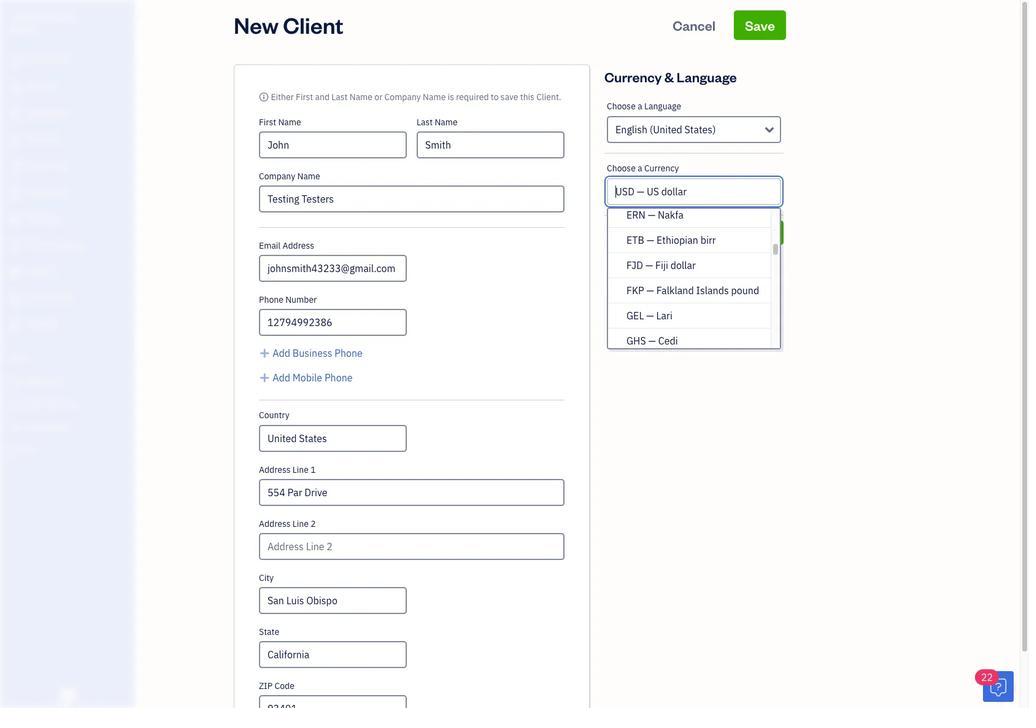 Task type: vqa. For each thing, say whether or not it's contained in the screenshot.
NUMBER link
no



Task type: describe. For each thing, give the bounding box(es) containing it.
plus image
[[259, 346, 270, 360]]

apps link
[[3, 348, 131, 369]]

0 vertical spatial currency
[[605, 68, 662, 85]]

bank connections
[[9, 421, 72, 431]]

or
[[375, 91, 383, 103]]

money image
[[8, 266, 23, 278]]

owner
[[10, 25, 34, 34]]

client
[[283, 10, 344, 39]]

first name
[[259, 117, 301, 128]]

main element
[[0, 0, 166, 708]]

fkp — falkland islands pound
[[627, 284, 760, 297]]

client image
[[8, 81, 23, 93]]

— for fjd
[[646, 259, 654, 271]]

list box containing ern — nakfa
[[609, 203, 781, 354]]

report image
[[8, 319, 23, 331]]

settings link
[[3, 438, 131, 460]]

address for address line 2
[[259, 518, 291, 529]]

items and services link
[[3, 393, 131, 415]]

is
[[448, 91, 454, 103]]

Address Line 2 text field
[[259, 533, 565, 560]]

lari
[[657, 310, 673, 322]]

0 vertical spatial phone
[[259, 294, 284, 305]]

fkp
[[627, 284, 645, 297]]

1 horizontal spatial and
[[315, 91, 330, 103]]

project image
[[8, 213, 23, 225]]

First Name text field
[[259, 131, 407, 158]]

number
[[286, 294, 317, 305]]

ern — nakfa
[[627, 209, 684, 221]]

add business phone button
[[259, 346, 363, 360]]

services
[[44, 399, 74, 408]]

bank connections link
[[3, 416, 131, 437]]

nakfa
[[658, 209, 684, 221]]

2
[[311, 518, 316, 529]]

1
[[311, 464, 316, 475]]

Phone Number text field
[[259, 309, 407, 336]]

fjd
[[627, 259, 644, 271]]

items
[[9, 399, 28, 408]]

— for ern
[[648, 209, 656, 221]]

james
[[10, 11, 37, 23]]

address line 2
[[259, 518, 316, 529]]

dashboard image
[[8, 55, 23, 67]]

mobile
[[293, 372, 322, 384]]

plus image
[[259, 370, 270, 385]]

name for first name
[[278, 117, 301, 128]]

invoice image
[[8, 134, 23, 146]]

company name
[[259, 171, 320, 182]]

— for fkp
[[647, 284, 655, 297]]

timer image
[[8, 239, 23, 252]]

islands
[[697, 284, 729, 297]]

fjd — fiji dollar option
[[609, 253, 771, 278]]

add mobile phone button
[[259, 370, 353, 385]]

language for currency & language
[[677, 68, 737, 85]]

choose a currency
[[607, 163, 679, 174]]

chart image
[[8, 292, 23, 305]]

Address Line 1 text field
[[259, 479, 565, 506]]

name for last name
[[435, 117, 458, 128]]

1 vertical spatial last
[[417, 117, 433, 128]]

peterson
[[39, 11, 76, 23]]

english
[[616, 123, 648, 136]]

states)
[[685, 123, 716, 136]]

gel — lari option
[[609, 303, 771, 329]]

address line 1
[[259, 464, 316, 475]]

phone for add business phone
[[335, 347, 363, 359]]

english (united states)
[[616, 123, 716, 136]]

1 vertical spatial cancel button
[[605, 220, 728, 245]]

choose for choose a currency
[[607, 163, 636, 174]]

add for add business phone
[[273, 347, 290, 359]]

gel
[[627, 310, 644, 322]]

ern — nakfa option
[[609, 203, 771, 228]]

freshbooks image
[[58, 688, 77, 703]]

james peterson owner
[[10, 11, 76, 34]]

team members
[[9, 376, 63, 386]]

ern
[[627, 209, 646, 221]]

a for currency
[[638, 163, 643, 174]]

fkp — falkland islands pound option
[[609, 278, 771, 303]]

zip
[[259, 680, 273, 691]]

City text field
[[259, 587, 407, 614]]

0 vertical spatial company
[[385, 91, 421, 103]]

22
[[982, 671, 994, 683]]

birr
[[701, 234, 716, 246]]

save
[[501, 91, 519, 103]]

falkland
[[657, 284, 694, 297]]

either
[[271, 91, 294, 103]]

fiji
[[656, 259, 669, 271]]

cedi
[[659, 335, 678, 347]]

Email Address text field
[[259, 255, 407, 282]]

settings
[[9, 444, 37, 454]]

new client
[[234, 10, 344, 39]]

save button
[[734, 10, 787, 40]]

estimate image
[[8, 107, 23, 120]]

phone number
[[259, 294, 317, 305]]

0 vertical spatial first
[[296, 91, 313, 103]]

name left the is
[[423, 91, 446, 103]]

address for address line 1
[[259, 464, 291, 475]]

email address
[[259, 240, 314, 251]]

0 vertical spatial cancel button
[[662, 10, 727, 40]]



Task type: locate. For each thing, give the bounding box(es) containing it.
— right the fkp on the top right
[[647, 284, 655, 297]]

1 vertical spatial currency
[[645, 163, 679, 174]]

company
[[385, 91, 421, 103], [259, 171, 295, 182]]

— inside 'option'
[[646, 259, 654, 271]]

zip code
[[259, 680, 295, 691]]

line for 1
[[293, 464, 309, 475]]

dollar
[[671, 259, 696, 271]]

ghs — cedi
[[627, 335, 678, 347]]

0 vertical spatial a
[[638, 101, 643, 112]]

country
[[259, 410, 290, 421]]

2 vertical spatial address
[[259, 518, 291, 529]]

language for choose a language
[[645, 101, 682, 112]]

a up the english
[[638, 101, 643, 112]]

last name
[[417, 117, 458, 128]]

fjd — fiji dollar
[[627, 259, 696, 271]]

0 vertical spatial last
[[332, 91, 348, 103]]

— inside option
[[647, 310, 654, 322]]

choose up the english
[[607, 101, 636, 112]]

currency inside the choose a currency element
[[645, 163, 679, 174]]

choose inside "choose a language" element
[[607, 101, 636, 112]]

add business phone
[[273, 347, 363, 359]]

client.
[[537, 91, 562, 103]]

primary image
[[259, 91, 269, 103]]

a for language
[[638, 101, 643, 112]]

name for company name
[[298, 171, 320, 182]]

— for etb
[[647, 234, 655, 246]]

address
[[283, 240, 314, 251], [259, 464, 291, 475], [259, 518, 291, 529]]

name left or
[[350, 91, 373, 103]]

0 vertical spatial choose
[[607, 101, 636, 112]]

0 horizontal spatial company
[[259, 171, 295, 182]]

a
[[638, 101, 643, 112], [638, 163, 643, 174]]

last left or
[[332, 91, 348, 103]]

team members link
[[3, 370, 131, 392]]

1 vertical spatial and
[[30, 399, 43, 408]]

name down first name "text field"
[[298, 171, 320, 182]]

add
[[273, 347, 290, 359], [273, 372, 290, 384]]

and right either
[[315, 91, 330, 103]]

0 horizontal spatial first
[[259, 117, 276, 128]]

address left 1 at the bottom of page
[[259, 464, 291, 475]]

etb
[[627, 234, 645, 246]]

0 vertical spatial add
[[273, 347, 290, 359]]

city
[[259, 572, 274, 583]]

choose down the english
[[607, 163, 636, 174]]

line
[[293, 464, 309, 475], [293, 518, 309, 529]]

(united
[[650, 123, 683, 136]]

to
[[491, 91, 499, 103]]

address left 2
[[259, 518, 291, 529]]

and inside "items and services" link
[[30, 399, 43, 408]]

1 horizontal spatial last
[[417, 117, 433, 128]]

phone down phone number text field
[[335, 347, 363, 359]]

email
[[259, 240, 281, 251]]

language right &
[[677, 68, 737, 85]]

etb — ethiopian birr option
[[609, 228, 771, 253]]

ethiopian
[[657, 234, 699, 246]]

0 vertical spatial and
[[315, 91, 330, 103]]

State text field
[[260, 642, 406, 667]]

team
[[9, 376, 29, 386]]

1 vertical spatial phone
[[335, 347, 363, 359]]

cancel
[[673, 17, 716, 34], [648, 225, 684, 239]]

last down either first and last name or company name is required to save this client.
[[417, 117, 433, 128]]

2 vertical spatial phone
[[325, 372, 353, 384]]

first down primary image
[[259, 117, 276, 128]]

name down either
[[278, 117, 301, 128]]

0 vertical spatial language
[[677, 68, 737, 85]]

cancel up the currency & language
[[673, 17, 716, 34]]

code
[[275, 680, 295, 691]]

members
[[30, 376, 63, 386]]

Company Name text field
[[259, 185, 565, 212]]

apps
[[9, 353, 27, 363]]

phone inside add business phone button
[[335, 347, 363, 359]]

list box
[[609, 203, 781, 354]]

etb — ethiopian birr
[[627, 234, 716, 246]]

1 add from the top
[[273, 347, 290, 359]]

required
[[456, 91, 489, 103]]

— for gel
[[647, 310, 654, 322]]

choose for choose a language
[[607, 101, 636, 112]]

choose a language
[[607, 101, 682, 112]]

1 vertical spatial a
[[638, 163, 643, 174]]

and right items
[[30, 399, 43, 408]]

cancel down nakfa
[[648, 225, 684, 239]]

language up english (united states)
[[645, 101, 682, 112]]

1 vertical spatial language
[[645, 101, 682, 112]]

save
[[745, 17, 776, 34]]

1 horizontal spatial company
[[385, 91, 421, 103]]

state
[[259, 626, 279, 637]]

add for add mobile phone
[[273, 372, 290, 384]]

payment image
[[8, 160, 23, 173]]

Country text field
[[260, 426, 406, 451]]

1 vertical spatial choose
[[607, 163, 636, 174]]

connections
[[28, 421, 72, 431]]

phone
[[259, 294, 284, 305], [335, 347, 363, 359], [325, 372, 353, 384]]

— left lari
[[647, 310, 654, 322]]

currency up choose a language
[[605, 68, 662, 85]]

— right ern
[[648, 209, 656, 221]]

expense image
[[8, 187, 23, 199]]

company down first name
[[259, 171, 295, 182]]

pound
[[732, 284, 760, 297]]

language
[[677, 68, 737, 85], [645, 101, 682, 112]]

0 horizontal spatial last
[[332, 91, 348, 103]]

add mobile phone
[[273, 372, 353, 384]]

add inside "button"
[[273, 372, 290, 384]]

first right either
[[296, 91, 313, 103]]

company right or
[[385, 91, 421, 103]]

2 choose from the top
[[607, 163, 636, 174]]

0 vertical spatial line
[[293, 464, 309, 475]]

1 line from the top
[[293, 464, 309, 475]]

0 vertical spatial address
[[283, 240, 314, 251]]

this
[[521, 91, 535, 103]]

22 button
[[976, 669, 1014, 702]]

and
[[315, 91, 330, 103], [30, 399, 43, 408]]

— right etb at the right top
[[647, 234, 655, 246]]

cancel for the top cancel button
[[673, 17, 716, 34]]

phone right mobile
[[325, 372, 353, 384]]

done button
[[735, 220, 784, 245]]

phone for add mobile phone
[[325, 372, 353, 384]]

2 line from the top
[[293, 518, 309, 529]]

&
[[665, 68, 675, 85]]

1 vertical spatial address
[[259, 464, 291, 475]]

Currency text field
[[609, 179, 781, 204]]

business
[[293, 347, 333, 359]]

add inside button
[[273, 347, 290, 359]]

resource center badge image
[[984, 671, 1014, 702]]

line left 1 at the bottom of page
[[293, 464, 309, 475]]

currency
[[605, 68, 662, 85], [645, 163, 679, 174]]

first
[[296, 91, 313, 103], [259, 117, 276, 128]]

line left 2
[[293, 518, 309, 529]]

2 add from the top
[[273, 372, 290, 384]]

— left the fiji
[[646, 259, 654, 271]]

name down the is
[[435, 117, 458, 128]]

1 vertical spatial line
[[293, 518, 309, 529]]

a down the english
[[638, 163, 643, 174]]

cancel button
[[662, 10, 727, 40], [605, 220, 728, 245]]

currency down english (united states)
[[645, 163, 679, 174]]

Language field
[[607, 116, 782, 143]]

line for 2
[[293, 518, 309, 529]]

1 choose from the top
[[607, 101, 636, 112]]

address right email
[[283, 240, 314, 251]]

ghs
[[627, 335, 646, 347]]

2 a from the top
[[638, 163, 643, 174]]

cancel for cancel button to the bottom
[[648, 225, 684, 239]]

bank
[[9, 421, 27, 431]]

1 vertical spatial add
[[273, 372, 290, 384]]

choose a language element
[[605, 91, 784, 154]]

items and services
[[9, 399, 74, 408]]

— for ghs
[[649, 335, 656, 347]]

0 vertical spatial cancel
[[673, 17, 716, 34]]

phone left the number
[[259, 294, 284, 305]]

currency & language
[[605, 68, 737, 85]]

— right ghs
[[649, 335, 656, 347]]

1 vertical spatial first
[[259, 117, 276, 128]]

1 a from the top
[[638, 101, 643, 112]]

add right plus icon
[[273, 372, 290, 384]]

phone inside add mobile phone "button"
[[325, 372, 353, 384]]

—
[[648, 209, 656, 221], [647, 234, 655, 246], [646, 259, 654, 271], [647, 284, 655, 297], [647, 310, 654, 322], [649, 335, 656, 347]]

last
[[332, 91, 348, 103], [417, 117, 433, 128]]

1 horizontal spatial first
[[296, 91, 313, 103]]

1 vertical spatial company
[[259, 171, 295, 182]]

choose a currency element
[[605, 154, 784, 216]]

gel — lari
[[627, 310, 673, 322]]

ghs — cedi option
[[609, 329, 771, 354]]

either first and last name or company name is required to save this client.
[[271, 91, 562, 103]]

choose
[[607, 101, 636, 112], [607, 163, 636, 174]]

done
[[746, 225, 773, 239]]

ZIP Code text field
[[259, 695, 407, 708]]

Last Name text field
[[417, 131, 565, 158]]

new
[[234, 10, 279, 39]]

add right plus image
[[273, 347, 290, 359]]

0 horizontal spatial and
[[30, 399, 43, 408]]

1 vertical spatial cancel
[[648, 225, 684, 239]]



